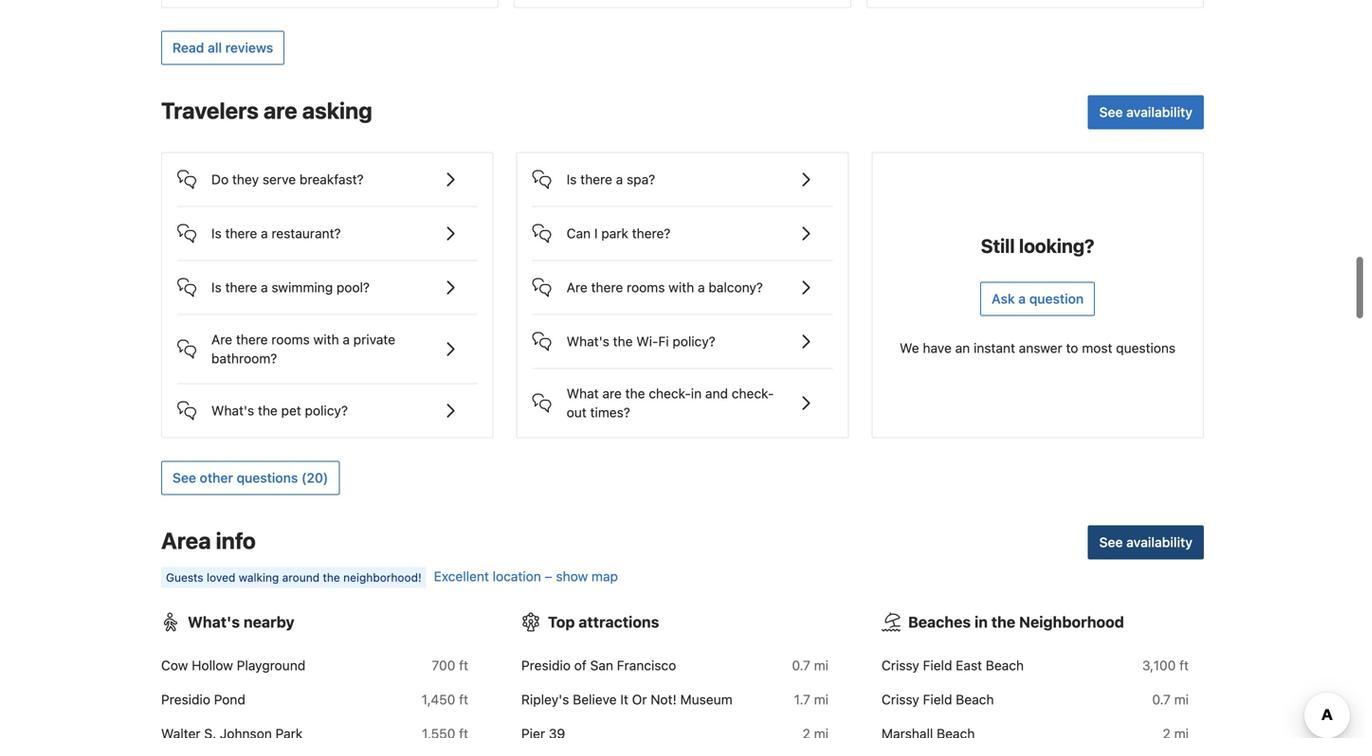 Task type: vqa. For each thing, say whether or not it's contained in the screenshot.


Task type: locate. For each thing, give the bounding box(es) containing it.
1 horizontal spatial rooms
[[627, 280, 665, 295]]

0 horizontal spatial with
[[313, 332, 339, 348]]

question
[[1030, 291, 1084, 307]]

presidio
[[522, 658, 571, 674], [161, 692, 210, 708]]

0 horizontal spatial in
[[691, 386, 702, 402]]

we
[[900, 340, 920, 356]]

crissy up crissy field beach
[[882, 658, 920, 674]]

ft
[[459, 658, 468, 674], [1180, 658, 1189, 674], [459, 692, 468, 708]]

what's the pet policy?
[[211, 403, 348, 419]]

rooms up wi-
[[627, 280, 665, 295]]

are inside "button"
[[567, 280, 588, 295]]

mi right 1.7
[[814, 692, 829, 708]]

0 vertical spatial availability
[[1127, 104, 1193, 120]]

what
[[567, 386, 599, 402]]

0 horizontal spatial presidio
[[161, 692, 210, 708]]

are for the
[[603, 386, 622, 402]]

what's the wi-fi policy? button
[[533, 315, 833, 353]]

east
[[956, 658, 983, 674]]

1,450
[[422, 692, 456, 708]]

location
[[493, 569, 541, 585]]

there inside are there rooms with a private bathroom?
[[236, 332, 268, 348]]

policy? inside "button"
[[305, 403, 348, 419]]

1 field from the top
[[923, 658, 953, 674]]

are there rooms with a private bathroom?
[[211, 332, 396, 367]]

0.7 down 3,100
[[1153, 692, 1171, 708]]

ft right 700
[[459, 658, 468, 674]]

2 vertical spatial what's
[[188, 614, 240, 632]]

1 horizontal spatial check-
[[732, 386, 774, 402]]

with up what's the wi-fi policy? button
[[669, 280, 694, 295]]

do they serve breakfast? button
[[177, 153, 478, 191]]

0 vertical spatial in
[[691, 386, 702, 402]]

1 horizontal spatial policy?
[[673, 334, 716, 350]]

what's inside "button"
[[211, 403, 254, 419]]

are up bathroom?
[[211, 332, 232, 348]]

field for east
[[923, 658, 953, 674]]

0 horizontal spatial are
[[264, 97, 297, 124]]

2 availability from the top
[[1127, 535, 1193, 551]]

0.7 up 1.7
[[792, 658, 811, 674]]

is for is there a spa?
[[567, 172, 577, 187]]

serve
[[263, 172, 296, 187]]

guests loved walking around the neighborhood!
[[166, 571, 422, 585]]

1 availability from the top
[[1127, 104, 1193, 120]]

1 vertical spatial 0.7
[[1153, 692, 1171, 708]]

0 vertical spatial questions
[[1116, 340, 1176, 356]]

1 horizontal spatial presidio
[[522, 658, 571, 674]]

restaurant?
[[272, 226, 341, 241]]

rooms inside are there rooms with a private bathroom?
[[272, 332, 310, 348]]

mi for top attractions
[[814, 692, 829, 708]]

rooms for balcony?
[[627, 280, 665, 295]]

in right the 'beaches'
[[975, 614, 988, 632]]

asking
[[302, 97, 372, 124]]

what's up what
[[567, 334, 610, 350]]

nearby
[[244, 614, 295, 632]]

2 see availability button from the top
[[1088, 526, 1204, 560]]

what's up hollow
[[188, 614, 240, 632]]

are
[[567, 280, 588, 295], [211, 332, 232, 348]]

is for is there a swimming pool?
[[211, 280, 222, 295]]

presidio up the ripley's in the left of the page
[[522, 658, 571, 674]]

0 vertical spatial are
[[567, 280, 588, 295]]

policy? right pet
[[305, 403, 348, 419]]

beach right east
[[986, 658, 1024, 674]]

are for are there rooms with a balcony?
[[567, 280, 588, 295]]

2 see availability from the top
[[1100, 535, 1193, 551]]

1 vertical spatial what's
[[211, 403, 254, 419]]

2 vertical spatial see
[[1100, 535, 1123, 551]]

0 horizontal spatial 0.7 mi
[[792, 658, 829, 674]]

travelers
[[161, 97, 259, 124]]

700
[[432, 658, 456, 674]]

ask
[[992, 291, 1015, 307]]

a right ask
[[1019, 291, 1026, 307]]

there inside button
[[581, 172, 613, 187]]

0 vertical spatial are
[[264, 97, 297, 124]]

is up bathroom?
[[211, 280, 222, 295]]

1.7 mi
[[794, 692, 829, 708]]

pool?
[[337, 280, 370, 295]]

are inside what are the check-in and check- out times?
[[603, 386, 622, 402]]

there inside button
[[225, 280, 257, 295]]

2 field from the top
[[923, 692, 953, 708]]

there?
[[632, 226, 671, 241]]

are left the asking
[[264, 97, 297, 124]]

there for are there rooms with a private bathroom?
[[236, 332, 268, 348]]

park
[[602, 226, 629, 241]]

0 vertical spatial with
[[669, 280, 694, 295]]

believe
[[573, 692, 617, 708]]

with inside are there rooms with a private bathroom?
[[313, 332, 339, 348]]

presidio for presidio of san francisco
[[522, 658, 571, 674]]

0 vertical spatial crissy
[[882, 658, 920, 674]]

0 vertical spatial field
[[923, 658, 953, 674]]

is down do
[[211, 226, 222, 241]]

they
[[232, 172, 259, 187]]

i
[[595, 226, 598, 241]]

mi
[[814, 658, 829, 674], [814, 692, 829, 708], [1175, 692, 1189, 708]]

0 vertical spatial see
[[1100, 104, 1123, 120]]

are down can
[[567, 280, 588, 295]]

is there a restaurant?
[[211, 226, 341, 241]]

see availability button
[[1088, 95, 1204, 129], [1088, 526, 1204, 560]]

1 horizontal spatial with
[[669, 280, 694, 295]]

0 vertical spatial presidio
[[522, 658, 571, 674]]

0 horizontal spatial rooms
[[272, 332, 310, 348]]

0 horizontal spatial policy?
[[305, 403, 348, 419]]

–
[[545, 569, 553, 585]]

attractions
[[579, 614, 659, 632]]

what's down bathroom?
[[211, 403, 254, 419]]

0 vertical spatial see availability
[[1100, 104, 1193, 120]]

0.7 for crissy field beach
[[1153, 692, 1171, 708]]

1 horizontal spatial 0.7 mi
[[1153, 692, 1189, 708]]

presidio down cow
[[161, 692, 210, 708]]

1 see availability from the top
[[1100, 104, 1193, 120]]

there down park
[[591, 280, 623, 295]]

1 vertical spatial 0.7 mi
[[1153, 692, 1189, 708]]

info
[[216, 528, 256, 554]]

is inside button
[[211, 226, 222, 241]]

0 horizontal spatial questions
[[237, 470, 298, 486]]

with
[[669, 280, 694, 295], [313, 332, 339, 348]]

questions right most
[[1116, 340, 1176, 356]]

0 vertical spatial beach
[[986, 658, 1024, 674]]

ft right 3,100
[[1180, 658, 1189, 674]]

1 vertical spatial policy?
[[305, 403, 348, 419]]

0 vertical spatial rooms
[[627, 280, 665, 295]]

there inside "button"
[[591, 280, 623, 295]]

the left pet
[[258, 403, 278, 419]]

0 vertical spatial see availability button
[[1088, 95, 1204, 129]]

1 vertical spatial are
[[211, 332, 232, 348]]

0.7 mi
[[792, 658, 829, 674], [1153, 692, 1189, 708]]

is there a swimming pool?
[[211, 280, 370, 295]]

see
[[1100, 104, 1123, 120], [173, 470, 196, 486], [1100, 535, 1123, 551]]

1 horizontal spatial are
[[567, 280, 588, 295]]

is up can
[[567, 172, 577, 187]]

still
[[981, 235, 1015, 257]]

there left swimming at top
[[225, 280, 257, 295]]

0.7 mi down 3,100 ft
[[1153, 692, 1189, 708]]

1 vertical spatial rooms
[[272, 332, 310, 348]]

1 vertical spatial see availability
[[1100, 535, 1193, 551]]

breakfast?
[[300, 172, 364, 187]]

0 vertical spatial is
[[567, 172, 577, 187]]

2 vertical spatial is
[[211, 280, 222, 295]]

crissy field beach
[[882, 692, 994, 708]]

are up times?
[[603, 386, 622, 402]]

mi down 3,100 ft
[[1175, 692, 1189, 708]]

see for area info
[[1100, 535, 1123, 551]]

1 vertical spatial field
[[923, 692, 953, 708]]

around
[[282, 571, 320, 585]]

field down 'crissy field east beach'
[[923, 692, 953, 708]]

1 vertical spatial with
[[313, 332, 339, 348]]

top
[[548, 614, 575, 632]]

are
[[264, 97, 297, 124], [603, 386, 622, 402]]

policy?
[[673, 334, 716, 350], [305, 403, 348, 419]]

0 vertical spatial 0.7
[[792, 658, 811, 674]]

check- left and
[[649, 386, 691, 402]]

0 vertical spatial what's
[[567, 334, 610, 350]]

a left spa?
[[616, 172, 623, 187]]

1 vertical spatial presidio
[[161, 692, 210, 708]]

beach down east
[[956, 692, 994, 708]]

what's
[[567, 334, 610, 350], [211, 403, 254, 419], [188, 614, 240, 632]]

1 horizontal spatial 0.7
[[1153, 692, 1171, 708]]

the
[[613, 334, 633, 350], [626, 386, 645, 402], [258, 403, 278, 419], [323, 571, 340, 585], [992, 614, 1016, 632]]

questions
[[1116, 340, 1176, 356], [237, 470, 298, 486]]

availability for area info
[[1127, 535, 1193, 551]]

mi up the 1.7 mi
[[814, 658, 829, 674]]

in left and
[[691, 386, 702, 402]]

a left balcony?
[[698, 280, 705, 295]]

the inside what are the check-in and check- out times?
[[626, 386, 645, 402]]

presidio for presidio pond
[[161, 692, 210, 708]]

with inside "button"
[[669, 280, 694, 295]]

2 crissy from the top
[[882, 692, 920, 708]]

what's for what's nearby
[[188, 614, 240, 632]]

check- right and
[[732, 386, 774, 402]]

the up times?
[[626, 386, 645, 402]]

there up bathroom?
[[236, 332, 268, 348]]

and
[[706, 386, 728, 402]]

we have an instant answer to most questions
[[900, 340, 1176, 356]]

0.7 mi up the 1.7 mi
[[792, 658, 829, 674]]

rooms up bathroom?
[[272, 332, 310, 348]]

1,450 ft
[[422, 692, 468, 708]]

rooms inside "button"
[[627, 280, 665, 295]]

1 vertical spatial are
[[603, 386, 622, 402]]

are inside are there rooms with a private bathroom?
[[211, 332, 232, 348]]

1 vertical spatial crissy
[[882, 692, 920, 708]]

0 horizontal spatial are
[[211, 332, 232, 348]]

0 horizontal spatial 0.7
[[792, 658, 811, 674]]

do
[[211, 172, 229, 187]]

crissy field east beach
[[882, 658, 1024, 674]]

pond
[[214, 692, 245, 708]]

field left east
[[923, 658, 953, 674]]

there left spa?
[[581, 172, 613, 187]]

0 horizontal spatial check-
[[649, 386, 691, 402]]

see availability button for area info
[[1088, 526, 1204, 560]]

1 vertical spatial is
[[211, 226, 222, 241]]

field
[[923, 658, 953, 674], [923, 692, 953, 708]]

availability
[[1127, 104, 1193, 120], [1127, 535, 1193, 551]]

check-
[[649, 386, 691, 402], [732, 386, 774, 402]]

0.7 for presidio of san francisco
[[792, 658, 811, 674]]

1 vertical spatial see
[[173, 470, 196, 486]]

1 crissy from the top
[[882, 658, 920, 674]]

loved
[[207, 571, 235, 585]]

francisco
[[617, 658, 676, 674]]

policy? inside button
[[673, 334, 716, 350]]

0.7
[[792, 658, 811, 674], [1153, 692, 1171, 708]]

policy? right fi in the top of the page
[[673, 334, 716, 350]]

are there rooms with a balcony?
[[567, 280, 763, 295]]

3,100
[[1143, 658, 1176, 674]]

1 vertical spatial availability
[[1127, 535, 1193, 551]]

0 vertical spatial 0.7 mi
[[792, 658, 829, 674]]

is inside button
[[567, 172, 577, 187]]

there down they
[[225, 226, 257, 241]]

beach
[[986, 658, 1024, 674], [956, 692, 994, 708]]

1 vertical spatial in
[[975, 614, 988, 632]]

ft right 1,450
[[459, 692, 468, 708]]

spa?
[[627, 172, 656, 187]]

walking
[[239, 571, 279, 585]]

what's inside button
[[567, 334, 610, 350]]

presidio pond
[[161, 692, 245, 708]]

the right the around
[[323, 571, 340, 585]]

with left private
[[313, 332, 339, 348]]

top attractions
[[548, 614, 659, 632]]

still looking?
[[981, 235, 1095, 257]]

1 horizontal spatial are
[[603, 386, 622, 402]]

a
[[616, 172, 623, 187], [261, 226, 268, 241], [261, 280, 268, 295], [698, 280, 705, 295], [1019, 291, 1026, 307], [343, 332, 350, 348]]

have
[[923, 340, 952, 356]]

a left private
[[343, 332, 350, 348]]

1 see availability button from the top
[[1088, 95, 1204, 129]]

questions left the (20)
[[237, 470, 298, 486]]

what's for what's the pet policy?
[[211, 403, 254, 419]]

1 vertical spatial see availability button
[[1088, 526, 1204, 560]]

crissy down 'crissy field east beach'
[[882, 692, 920, 708]]

1 vertical spatial questions
[[237, 470, 298, 486]]

0 vertical spatial policy?
[[673, 334, 716, 350]]

1 horizontal spatial in
[[975, 614, 988, 632]]

is inside button
[[211, 280, 222, 295]]



Task type: describe. For each thing, give the bounding box(es) containing it.
or
[[632, 692, 647, 708]]

beaches
[[908, 614, 971, 632]]

there for is there a restaurant?
[[225, 226, 257, 241]]

san
[[590, 658, 613, 674]]

all
[[208, 40, 222, 56]]

see availability for area info
[[1100, 535, 1193, 551]]

0.7 mi for crissy field beach
[[1153, 692, 1189, 708]]

cow
[[161, 658, 188, 674]]

is there a restaurant? button
[[177, 207, 478, 245]]

can i park there? button
[[533, 207, 833, 245]]

playground
[[237, 658, 306, 674]]

map
[[592, 569, 618, 585]]

with for private
[[313, 332, 339, 348]]

(20)
[[302, 470, 328, 486]]

answer
[[1019, 340, 1063, 356]]

ripley's believe it or not! museum
[[522, 692, 733, 708]]

show
[[556, 569, 588, 585]]

3,100 ft
[[1143, 658, 1189, 674]]

questions inside see other questions (20) 'button'
[[237, 470, 298, 486]]

mi for beaches in the neighborhood
[[1175, 692, 1189, 708]]

is for is there a restaurant?
[[211, 226, 222, 241]]

there for is there a swimming pool?
[[225, 280, 257, 295]]

excellent location – show map link
[[434, 569, 618, 585]]

presidio of san francisco
[[522, 658, 676, 674]]

there for is there a spa?
[[581, 172, 613, 187]]

are for asking
[[264, 97, 297, 124]]

excellent location – show map
[[434, 569, 618, 585]]

what are the check-in and check- out times?
[[567, 386, 774, 421]]

swimming
[[272, 280, 333, 295]]

area info
[[161, 528, 256, 554]]

with for balcony?
[[669, 280, 694, 295]]

1.7
[[794, 692, 811, 708]]

a inside are there rooms with a private bathroom?
[[343, 332, 350, 348]]

cow hollow playground
[[161, 658, 306, 674]]

fi
[[659, 334, 669, 350]]

see for travelers are asking
[[1100, 104, 1123, 120]]

museum
[[680, 692, 733, 708]]

beaches in the neighborhood
[[908, 614, 1125, 632]]

what's for what's the wi-fi policy?
[[567, 334, 610, 350]]

the left wi-
[[613, 334, 633, 350]]

0.7 mi for presidio of san francisco
[[792, 658, 829, 674]]

most
[[1082, 340, 1113, 356]]

ripley's
[[522, 692, 569, 708]]

reviews
[[225, 40, 273, 56]]

crissy for crissy field beach
[[882, 692, 920, 708]]

a left swimming at top
[[261, 280, 268, 295]]

can
[[567, 226, 591, 241]]

guests
[[166, 571, 203, 585]]

ask a question
[[992, 291, 1084, 307]]

ft for what's nearby
[[459, 658, 468, 674]]

ask a question button
[[981, 282, 1095, 316]]

crissy for crissy field east beach
[[882, 658, 920, 674]]

field for beach
[[923, 692, 953, 708]]

neighborhood
[[1019, 614, 1125, 632]]

read all reviews
[[173, 40, 273, 56]]

travelers are asking
[[161, 97, 372, 124]]

availability for travelers are asking
[[1127, 104, 1193, 120]]

can i park there?
[[567, 226, 671, 241]]

looking?
[[1019, 235, 1095, 257]]

there for are there rooms with a balcony?
[[591, 280, 623, 295]]

read all reviews button
[[161, 31, 285, 65]]

a left restaurant?
[[261, 226, 268, 241]]

wi-
[[637, 334, 659, 350]]

what are the check-in and check- out times? button
[[533, 369, 833, 423]]

neighborhood!
[[343, 571, 422, 585]]

the right the 'beaches'
[[992, 614, 1016, 632]]

is there a swimming pool? button
[[177, 261, 478, 299]]

to
[[1066, 340, 1079, 356]]

ft for beaches in the neighborhood
[[1180, 658, 1189, 674]]

see inside 'button'
[[173, 470, 196, 486]]

are for are there rooms with a private bathroom?
[[211, 332, 232, 348]]

1 check- from the left
[[649, 386, 691, 402]]

what's the pet policy? button
[[177, 385, 478, 423]]

see availability for travelers are asking
[[1100, 104, 1193, 120]]

700 ft
[[432, 658, 468, 674]]

not!
[[651, 692, 677, 708]]

are there rooms with a private bathroom? button
[[177, 315, 478, 368]]

1 vertical spatial beach
[[956, 692, 994, 708]]

see other questions (20)
[[173, 470, 328, 486]]

an
[[956, 340, 970, 356]]

private
[[353, 332, 396, 348]]

it
[[621, 692, 629, 708]]

what's nearby
[[188, 614, 295, 632]]

a inside "button"
[[698, 280, 705, 295]]

out
[[567, 405, 587, 421]]

are there rooms with a balcony? button
[[533, 261, 833, 299]]

pet
[[281, 403, 301, 419]]

instant
[[974, 340, 1016, 356]]

1 horizontal spatial questions
[[1116, 340, 1176, 356]]

read
[[173, 40, 204, 56]]

times?
[[590, 405, 630, 421]]

2 check- from the left
[[732, 386, 774, 402]]

do they serve breakfast?
[[211, 172, 364, 187]]

see availability button for travelers are asking
[[1088, 95, 1204, 129]]

rooms for private
[[272, 332, 310, 348]]

hollow
[[192, 658, 233, 674]]

in inside what are the check-in and check- out times?
[[691, 386, 702, 402]]

is there a spa?
[[567, 172, 656, 187]]

of
[[574, 658, 587, 674]]

a inside button
[[616, 172, 623, 187]]

the inside "button"
[[258, 403, 278, 419]]



